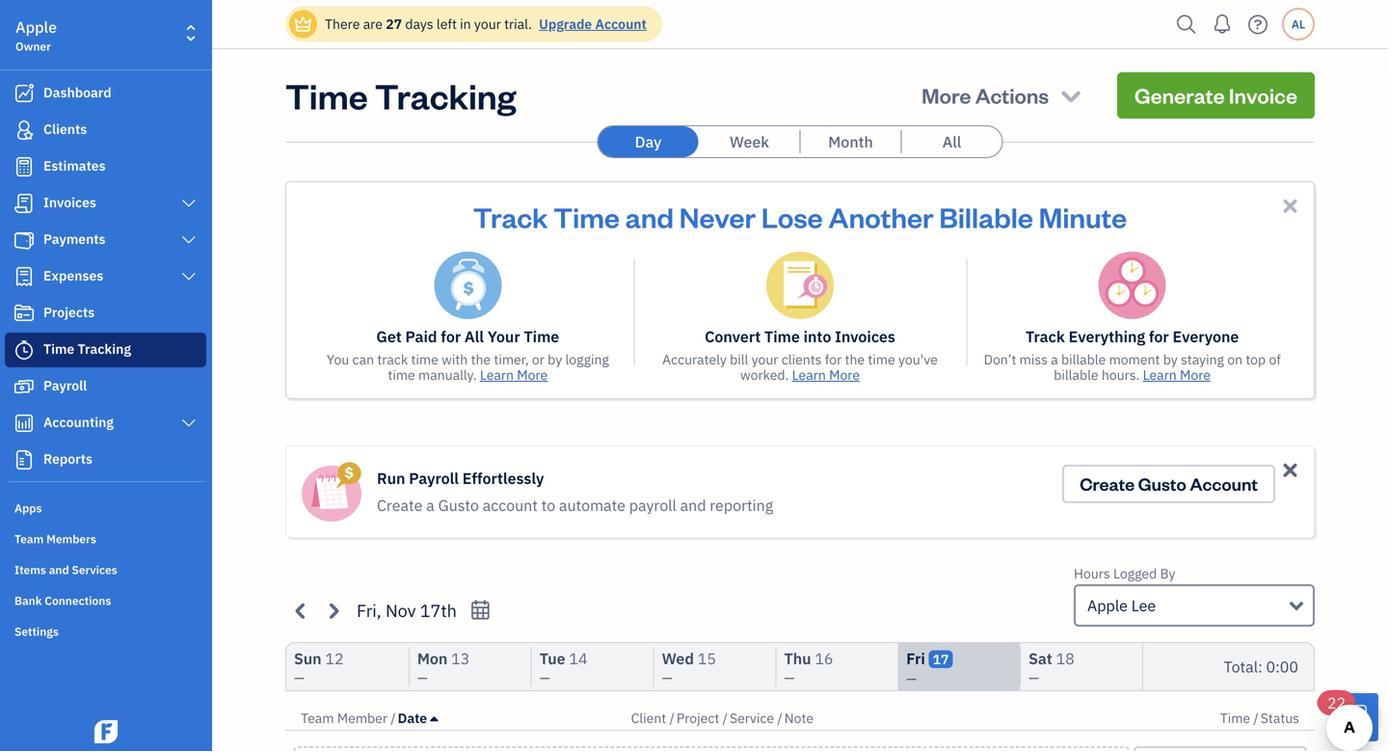 Task type: locate. For each thing, give the bounding box(es) containing it.
3 / from the left
[[723, 709, 728, 727]]

2 close image from the top
[[1280, 459, 1302, 481]]

1 vertical spatial invoices
[[835, 326, 896, 347]]

16
[[815, 649, 834, 669]]

chevron large down image for invoices
[[180, 196, 198, 211]]

create gusto account
[[1080, 473, 1258, 495]]

0 horizontal spatial payroll
[[43, 377, 87, 394]]

— down fri on the right bottom
[[907, 670, 917, 688]]

the inside accurately bill your clients for the time you've worked.
[[845, 351, 865, 368]]

0 horizontal spatial invoices
[[43, 193, 96, 211]]

2 learn more from the left
[[792, 366, 860, 384]]

chevron large down image inside invoices link
[[180, 196, 198, 211]]

time tracking down 'projects' link
[[43, 340, 131, 358]]

by left staying
[[1164, 351, 1178, 368]]

2 chevron large down image from the top
[[180, 416, 198, 431]]

1 vertical spatial team
[[301, 709, 334, 727]]

connections
[[45, 593, 111, 608]]

resource center badge image
[[1331, 693, 1379, 742]]

apple inside dropdown button
[[1088, 595, 1128, 616]]

0 vertical spatial your
[[474, 15, 501, 33]]

chevron large down image
[[180, 269, 198, 284], [180, 416, 198, 431]]

time
[[411, 351, 439, 368], [868, 351, 896, 368], [388, 366, 415, 384]]

2 vertical spatial and
[[49, 562, 69, 578]]

apple for owner
[[15, 17, 57, 37]]

1 vertical spatial chevron large down image
[[180, 416, 198, 431]]

chart image
[[13, 414, 36, 433]]

team for team member /
[[301, 709, 334, 727]]

fri, nov 17th
[[357, 599, 457, 622]]

chevron large down image up 'projects' link
[[180, 269, 198, 284]]

learn more for invoices
[[792, 366, 860, 384]]

accounting
[[43, 413, 114, 431]]

create inside run payroll effortlessly create a gusto account to automate payroll and reporting
[[377, 495, 423, 515]]

3 learn from the left
[[1143, 366, 1177, 384]]

main element
[[0, 0, 260, 751]]

bill
[[730, 351, 749, 368]]

the right with
[[471, 351, 491, 368]]

for up moment
[[1149, 326, 1169, 347]]

team inside main 'element'
[[14, 531, 44, 547]]

apple lee
[[1088, 595, 1156, 616]]

learn more down into
[[792, 366, 860, 384]]

0 horizontal spatial for
[[441, 326, 461, 347]]

a right miss
[[1051, 351, 1059, 368]]

a left account in the left of the page
[[426, 495, 435, 515]]

gusto up by
[[1139, 473, 1187, 495]]

upgrade account link
[[535, 15, 647, 33]]

:
[[1258, 657, 1263, 677]]

generate
[[1135, 81, 1225, 109]]

invoices right into
[[835, 326, 896, 347]]

13
[[451, 649, 470, 669]]

apple down the hours
[[1088, 595, 1128, 616]]

— left 18
[[1029, 669, 1040, 687]]

0 horizontal spatial track
[[473, 199, 548, 235]]

caretup image
[[430, 711, 438, 726]]

— inside sat 18 —
[[1029, 669, 1040, 687]]

for for everyone
[[1149, 326, 1169, 347]]

1 vertical spatial a
[[426, 495, 435, 515]]

don't miss a billable moment by staying on top of billable hours.
[[984, 351, 1281, 384]]

— inside sun 12 —
[[294, 669, 305, 687]]

create down run
[[377, 495, 423, 515]]

time left the you've
[[868, 351, 896, 368]]

create inside button
[[1080, 473, 1135, 495]]

and inside main 'element'
[[49, 562, 69, 578]]

gusto left account in the left of the page
[[438, 495, 479, 515]]

chevrondown image
[[1058, 82, 1085, 109]]

0 vertical spatial invoices
[[43, 193, 96, 211]]

and right payroll
[[680, 495, 706, 515]]

a
[[1051, 351, 1059, 368], [426, 495, 435, 515]]

everyone
[[1173, 326, 1239, 347]]

for inside accurately bill your clients for the time you've worked.
[[825, 351, 842, 368]]

0 horizontal spatial a
[[426, 495, 435, 515]]

top
[[1246, 351, 1266, 368]]

— inside tue 14 —
[[540, 669, 550, 687]]

1 vertical spatial and
[[680, 495, 706, 515]]

learn more down your
[[480, 366, 548, 384]]

/ left date
[[391, 709, 396, 727]]

worked.
[[741, 366, 789, 384]]

apple up owner
[[15, 17, 57, 37]]

learn down your
[[480, 366, 514, 384]]

1 vertical spatial account
[[1190, 473, 1258, 495]]

1 the from the left
[[471, 351, 491, 368]]

chevron large down image inside payments link
[[180, 232, 198, 248]]

1 horizontal spatial tracking
[[375, 72, 516, 118]]

1 horizontal spatial a
[[1051, 351, 1059, 368]]

for up with
[[441, 326, 461, 347]]

logging
[[566, 351, 609, 368]]

1 horizontal spatial learn
[[792, 366, 826, 384]]

0 vertical spatial time tracking
[[285, 72, 516, 118]]

everything
[[1069, 326, 1146, 347]]

and
[[625, 199, 674, 235], [680, 495, 706, 515], [49, 562, 69, 578]]

1 vertical spatial apple
[[1088, 595, 1128, 616]]

0 vertical spatial a
[[1051, 351, 1059, 368]]

1 horizontal spatial track
[[1026, 326, 1065, 347]]

invoices link
[[5, 186, 206, 221]]

chevron large down image for payments
[[180, 232, 198, 248]]

payroll inside run payroll effortlessly create a gusto account to automate payroll and reporting
[[409, 468, 459, 488]]

service
[[730, 709, 774, 727]]

more down everyone
[[1180, 366, 1211, 384]]

thu 16 —
[[784, 649, 834, 687]]

convert time into invoices
[[705, 326, 896, 347]]

time / status
[[1221, 709, 1300, 727]]

tue
[[540, 649, 566, 669]]

1 vertical spatial all
[[465, 326, 484, 347]]

1 by from the left
[[548, 351, 562, 368]]

the right the clients
[[845, 351, 865, 368]]

track for track time and never lose another billable minute
[[473, 199, 548, 235]]

2 horizontal spatial learn more
[[1143, 366, 1211, 384]]

learn right hours.
[[1143, 366, 1177, 384]]

2 by from the left
[[1164, 351, 1178, 368]]

— left 12
[[294, 669, 305, 687]]

/ right client
[[670, 709, 675, 727]]

1 horizontal spatial account
[[1190, 473, 1258, 495]]

get paid for all your time image
[[434, 252, 502, 319]]

by right or
[[548, 351, 562, 368]]

more actions
[[922, 81, 1049, 109]]

0 horizontal spatial learn
[[480, 366, 514, 384]]

0 vertical spatial track
[[473, 199, 548, 235]]

/ left service
[[723, 709, 728, 727]]

minute
[[1039, 199, 1127, 235]]

nov
[[386, 599, 416, 622]]

1 horizontal spatial gusto
[[1139, 473, 1187, 495]]

1 horizontal spatial time tracking
[[285, 72, 516, 118]]

0 vertical spatial close image
[[1280, 195, 1302, 217]]

your
[[474, 15, 501, 33], [752, 351, 779, 368]]

— for sun
[[294, 669, 305, 687]]

1 vertical spatial close image
[[1280, 459, 1302, 481]]

1 horizontal spatial all
[[943, 132, 962, 152]]

track up miss
[[1026, 326, 1065, 347]]

are
[[363, 15, 383, 33]]

1 horizontal spatial team
[[301, 709, 334, 727]]

team down apps
[[14, 531, 44, 547]]

gusto inside run payroll effortlessly create a gusto account to automate payroll and reporting
[[438, 495, 479, 515]]

— left 16
[[784, 669, 795, 687]]

1 horizontal spatial your
[[752, 351, 779, 368]]

fri
[[907, 649, 926, 669]]

0 vertical spatial team
[[14, 531, 44, 547]]

team left member
[[301, 709, 334, 727]]

items and services link
[[5, 554, 206, 583]]

create up the hours
[[1080, 473, 1135, 495]]

1 horizontal spatial for
[[825, 351, 842, 368]]

service link
[[730, 709, 778, 727]]

1 vertical spatial time tracking
[[43, 340, 131, 358]]

— inside mon 13 —
[[417, 669, 428, 687]]

chevron large down image for expenses
[[180, 269, 198, 284]]

another
[[829, 199, 934, 235]]

time tracking link
[[5, 333, 206, 367]]

all left your
[[465, 326, 484, 347]]

wed
[[662, 649, 694, 669]]

1 vertical spatial your
[[752, 351, 779, 368]]

0 vertical spatial chevron large down image
[[180, 196, 198, 211]]

chevron large down image down the estimates link at the top left
[[180, 196, 198, 211]]

for down into
[[825, 351, 842, 368]]

— up date link
[[417, 669, 428, 687]]

1 chevron large down image from the top
[[180, 269, 198, 284]]

time tracking inside main 'element'
[[43, 340, 131, 358]]

0 horizontal spatial gusto
[[438, 495, 479, 515]]

and right items
[[49, 562, 69, 578]]

track up get paid for all your time image
[[473, 199, 548, 235]]

more actions button
[[905, 72, 1102, 119]]

note link
[[785, 709, 814, 727]]

into
[[804, 326, 832, 347]]

0 horizontal spatial all
[[465, 326, 484, 347]]

payroll link
[[5, 369, 206, 404]]

a inside don't miss a billable moment by staying on top of billable hours.
[[1051, 351, 1059, 368]]

1 vertical spatial tracking
[[78, 340, 131, 358]]

2 horizontal spatial learn
[[1143, 366, 1177, 384]]

— inside wed 15 —
[[662, 669, 673, 687]]

0 horizontal spatial tracking
[[78, 340, 131, 358]]

18
[[1056, 649, 1075, 669]]

account
[[596, 15, 647, 33], [1190, 473, 1258, 495]]

date link
[[398, 709, 438, 727]]

fri 17 —
[[907, 649, 949, 688]]

22
[[1328, 693, 1346, 713]]

go to help image
[[1243, 10, 1274, 39]]

— inside thu 16 —
[[784, 669, 795, 687]]

0 horizontal spatial and
[[49, 562, 69, 578]]

chevron large down image inside expenses link
[[180, 269, 198, 284]]

— left 14
[[540, 669, 550, 687]]

payroll right run
[[409, 468, 459, 488]]

chevron large down image
[[180, 196, 198, 211], [180, 232, 198, 248]]

status link
[[1261, 709, 1300, 727]]

0 horizontal spatial learn more
[[480, 366, 548, 384]]

1 horizontal spatial by
[[1164, 351, 1178, 368]]

0 horizontal spatial account
[[596, 15, 647, 33]]

for
[[441, 326, 461, 347], [1149, 326, 1169, 347], [825, 351, 842, 368]]

estimates
[[43, 157, 106, 175]]

your right bill
[[752, 351, 779, 368]]

3 learn more from the left
[[1143, 366, 1211, 384]]

1 horizontal spatial create
[[1080, 473, 1135, 495]]

1 horizontal spatial the
[[845, 351, 865, 368]]

gusto
[[1139, 473, 1187, 495], [438, 495, 479, 515]]

tracking down 'projects' link
[[78, 340, 131, 358]]

0 vertical spatial chevron large down image
[[180, 269, 198, 284]]

0 vertical spatial apple
[[15, 17, 57, 37]]

chevron large down image up expenses link on the top of page
[[180, 232, 198, 248]]

0 horizontal spatial by
[[548, 351, 562, 368]]

your
[[488, 326, 520, 347]]

project link
[[677, 709, 723, 727]]

and inside run payroll effortlessly create a gusto account to automate payroll and reporting
[[680, 495, 706, 515]]

apple
[[15, 17, 57, 37], [1088, 595, 1128, 616]]

0 horizontal spatial team
[[14, 531, 44, 547]]

week
[[730, 132, 770, 152]]

2 the from the left
[[845, 351, 865, 368]]

dashboard link
[[5, 76, 206, 111]]

project image
[[13, 304, 36, 323]]

all down more actions
[[943, 132, 962, 152]]

payroll up accounting
[[43, 377, 87, 394]]

1 horizontal spatial payroll
[[409, 468, 459, 488]]

/ left 'note' link
[[778, 709, 783, 727]]

/ left the status at the right bottom of the page
[[1254, 709, 1259, 727]]

2 chevron large down image from the top
[[180, 232, 198, 248]]

learn down into
[[792, 366, 826, 384]]

tracking
[[375, 72, 516, 118], [78, 340, 131, 358]]

left
[[437, 15, 457, 33]]

1 vertical spatial chevron large down image
[[180, 232, 198, 248]]

by inside you can track time with the timer, or by logging time manually.
[[548, 351, 562, 368]]

members
[[46, 531, 96, 547]]

— inside fri 17 —
[[907, 670, 917, 688]]

2 horizontal spatial and
[[680, 495, 706, 515]]

0 horizontal spatial the
[[471, 351, 491, 368]]

more
[[922, 81, 971, 109], [517, 366, 548, 384], [829, 366, 860, 384], [1180, 366, 1211, 384]]

more up all link
[[922, 81, 971, 109]]

0 vertical spatial payroll
[[43, 377, 87, 394]]

1 learn from the left
[[480, 366, 514, 384]]

generate invoice button
[[1118, 72, 1315, 119]]

— for fri
[[907, 670, 917, 688]]

time inside main 'element'
[[43, 340, 74, 358]]

1 vertical spatial track
[[1026, 326, 1065, 347]]

1 close image from the top
[[1280, 195, 1302, 217]]

— left 15
[[662, 669, 673, 687]]

1 chevron large down image from the top
[[180, 196, 198, 211]]

0 vertical spatial and
[[625, 199, 674, 235]]

sun 12 —
[[294, 649, 344, 687]]

0 horizontal spatial create
[[377, 495, 423, 515]]

apple inside main 'element'
[[15, 17, 57, 37]]

next day image
[[322, 600, 344, 622]]

22 button
[[1318, 690, 1379, 742]]

1 horizontal spatial apple
[[1088, 595, 1128, 616]]

more right the clients
[[829, 366, 860, 384]]

1 learn more from the left
[[480, 366, 548, 384]]

account inside button
[[1190, 473, 1258, 495]]

invoices up payments
[[43, 193, 96, 211]]

owner
[[15, 39, 51, 54]]

your right the in
[[474, 15, 501, 33]]

close image
[[1280, 195, 1302, 217], [1280, 459, 1302, 481]]

actions
[[976, 81, 1049, 109]]

0 horizontal spatial apple
[[15, 17, 57, 37]]

invoice image
[[13, 194, 36, 213]]

with
[[442, 351, 468, 368]]

paid
[[406, 326, 437, 347]]

0 vertical spatial all
[[943, 132, 962, 152]]

there are 27 days left in your trial. upgrade account
[[325, 15, 647, 33]]

1 vertical spatial payroll
[[409, 468, 459, 488]]

time tracking down 27
[[285, 72, 516, 118]]

2 horizontal spatial for
[[1149, 326, 1169, 347]]

—
[[294, 669, 305, 687], [417, 669, 428, 687], [540, 669, 550, 687], [662, 669, 673, 687], [784, 669, 795, 687], [1029, 669, 1040, 687], [907, 670, 917, 688]]

2 learn from the left
[[792, 366, 826, 384]]

expenses link
[[5, 259, 206, 294]]

client / project / service / note
[[631, 709, 814, 727]]

time down get
[[388, 366, 415, 384]]

and left the never at top
[[625, 199, 674, 235]]

0 horizontal spatial time tracking
[[43, 340, 131, 358]]

dashboard image
[[13, 84, 36, 103]]

more for get paid for all your time
[[517, 366, 548, 384]]

learn more down everyone
[[1143, 366, 1211, 384]]

more down your
[[517, 366, 548, 384]]

track for track everything for everyone
[[1026, 326, 1065, 347]]

1 horizontal spatial learn more
[[792, 366, 860, 384]]

for for all
[[441, 326, 461, 347]]

the inside you can track time with the timer, or by logging time manually.
[[471, 351, 491, 368]]

tracking down left
[[375, 72, 516, 118]]

chevron large down image up reports link at the bottom left of page
[[180, 416, 198, 431]]



Task type: vqa. For each thing, say whether or not it's contained in the screenshot.
the Invoice Number LINK
no



Task type: describe. For each thing, give the bounding box(es) containing it.
or
[[532, 351, 545, 368]]

15
[[698, 649, 716, 669]]

more inside dropdown button
[[922, 81, 971, 109]]

apple for lee
[[1088, 595, 1128, 616]]

by
[[1161, 565, 1176, 582]]

month
[[829, 132, 873, 152]]

0 vertical spatial account
[[596, 15, 647, 33]]

effortlessly
[[463, 468, 544, 488]]

items
[[14, 562, 46, 578]]

wed 15 —
[[662, 649, 716, 687]]

notifications image
[[1207, 5, 1238, 43]]

— for wed
[[662, 669, 673, 687]]

expense image
[[13, 267, 36, 286]]

hours.
[[1102, 366, 1140, 384]]

learn for all
[[480, 366, 514, 384]]

mon
[[417, 649, 448, 669]]

learn more for all
[[480, 366, 548, 384]]

payment image
[[13, 230, 36, 250]]

learn for everyone
[[1143, 366, 1177, 384]]

learn for invoices
[[792, 366, 826, 384]]

billable down everything
[[1062, 351, 1106, 368]]

reports link
[[5, 443, 206, 477]]

dashboard
[[43, 83, 112, 101]]

time inside accurately bill your clients for the time you've worked.
[[868, 351, 896, 368]]

week link
[[700, 126, 800, 157]]

team for team members
[[14, 531, 44, 547]]

track time and never lose another billable minute
[[473, 199, 1127, 235]]

time link
[[1221, 709, 1254, 727]]

payroll
[[629, 495, 677, 515]]

client image
[[13, 121, 36, 140]]

tue 14 —
[[540, 649, 588, 687]]

17th
[[420, 599, 457, 622]]

you've
[[899, 351, 938, 368]]

1 horizontal spatial and
[[625, 199, 674, 235]]

day
[[635, 132, 662, 152]]

— for sat
[[1029, 669, 1040, 687]]

previous day image
[[290, 600, 312, 622]]

run
[[377, 468, 405, 488]]

never
[[680, 199, 756, 235]]

invoices inside main 'element'
[[43, 193, 96, 211]]

estimates link
[[5, 149, 206, 184]]

to
[[542, 495, 556, 515]]

clients
[[43, 120, 87, 138]]

client
[[631, 709, 667, 727]]

sun
[[294, 649, 322, 669]]

convert time into invoices image
[[767, 252, 834, 319]]

team members
[[14, 531, 96, 547]]

the for all
[[471, 351, 491, 368]]

payroll inside main 'element'
[[43, 377, 87, 394]]

— for mon
[[417, 669, 428, 687]]

report image
[[13, 450, 36, 470]]

billable left hours.
[[1054, 366, 1099, 384]]

day link
[[598, 126, 699, 157]]

status
[[1261, 709, 1300, 727]]

gusto inside create gusto account button
[[1139, 473, 1187, 495]]

lose
[[762, 199, 823, 235]]

you can track time with the timer, or by logging time manually.
[[327, 351, 609, 384]]

— for tue
[[540, 669, 550, 687]]

tracking inside time tracking link
[[78, 340, 131, 358]]

al
[[1292, 16, 1306, 32]]

convert
[[705, 326, 761, 347]]

total
[[1224, 657, 1258, 677]]

miss
[[1020, 351, 1048, 368]]

note
[[785, 709, 814, 727]]

of
[[1269, 351, 1281, 368]]

chevron large down image for accounting
[[180, 416, 198, 431]]

payments
[[43, 230, 106, 248]]

get
[[376, 326, 402, 347]]

by inside don't miss a billable moment by staying on top of billable hours.
[[1164, 351, 1178, 368]]

0:00
[[1267, 657, 1299, 677]]

reports
[[43, 450, 93, 468]]

all link
[[902, 126, 1002, 157]]

days
[[405, 15, 434, 33]]

5 / from the left
[[1254, 709, 1259, 727]]

more for track everything for everyone
[[1180, 366, 1211, 384]]

1 / from the left
[[391, 709, 396, 727]]

more for convert time into invoices
[[829, 366, 860, 384]]

choose a date image
[[469, 599, 492, 621]]

invoice
[[1229, 81, 1298, 109]]

projects
[[43, 303, 95, 321]]

time down paid at the left top
[[411, 351, 439, 368]]

12
[[325, 649, 344, 669]]

learn more for everyone
[[1143, 366, 1211, 384]]

accounting link
[[5, 406, 206, 441]]

account
[[483, 495, 538, 515]]

apps
[[14, 500, 42, 516]]

trial.
[[504, 15, 532, 33]]

4 / from the left
[[778, 709, 783, 727]]

settings
[[14, 624, 59, 639]]

track everything for everyone
[[1026, 326, 1239, 347]]

hours logged by
[[1074, 565, 1176, 582]]

1 horizontal spatial invoices
[[835, 326, 896, 347]]

member
[[337, 709, 388, 727]]

a inside run payroll effortlessly create a gusto account to automate payroll and reporting
[[426, 495, 435, 515]]

reporting
[[710, 495, 774, 515]]

bank connections link
[[5, 585, 206, 614]]

settings link
[[5, 616, 206, 645]]

search image
[[1172, 10, 1202, 39]]

track everything for everyone image
[[1099, 252, 1166, 319]]

accurately
[[663, 351, 727, 368]]

upgrade
[[539, 15, 592, 33]]

17
[[933, 650, 949, 668]]

money image
[[13, 377, 36, 396]]

month link
[[801, 126, 901, 157]]

estimate image
[[13, 157, 36, 176]]

— for thu
[[784, 669, 795, 687]]

14
[[569, 649, 588, 669]]

services
[[72, 562, 117, 578]]

there
[[325, 15, 360, 33]]

0 horizontal spatial your
[[474, 15, 501, 33]]

payments link
[[5, 223, 206, 257]]

timer,
[[494, 351, 529, 368]]

sat 18 —
[[1029, 649, 1075, 687]]

crown image
[[293, 14, 313, 34]]

freshbooks image
[[91, 720, 122, 743]]

on
[[1228, 351, 1243, 368]]

timer image
[[13, 340, 36, 360]]

items and services
[[14, 562, 117, 578]]

0 vertical spatial tracking
[[375, 72, 516, 118]]

2 / from the left
[[670, 709, 675, 727]]

apple owner
[[15, 17, 57, 54]]

logged
[[1114, 565, 1157, 582]]

the for invoices
[[845, 351, 865, 368]]

your inside accurately bill your clients for the time you've worked.
[[752, 351, 779, 368]]

total : 0:00
[[1224, 657, 1299, 677]]

you
[[327, 351, 349, 368]]

mon 13 —
[[417, 649, 470, 687]]

clients
[[782, 351, 822, 368]]

27
[[386, 15, 402, 33]]



